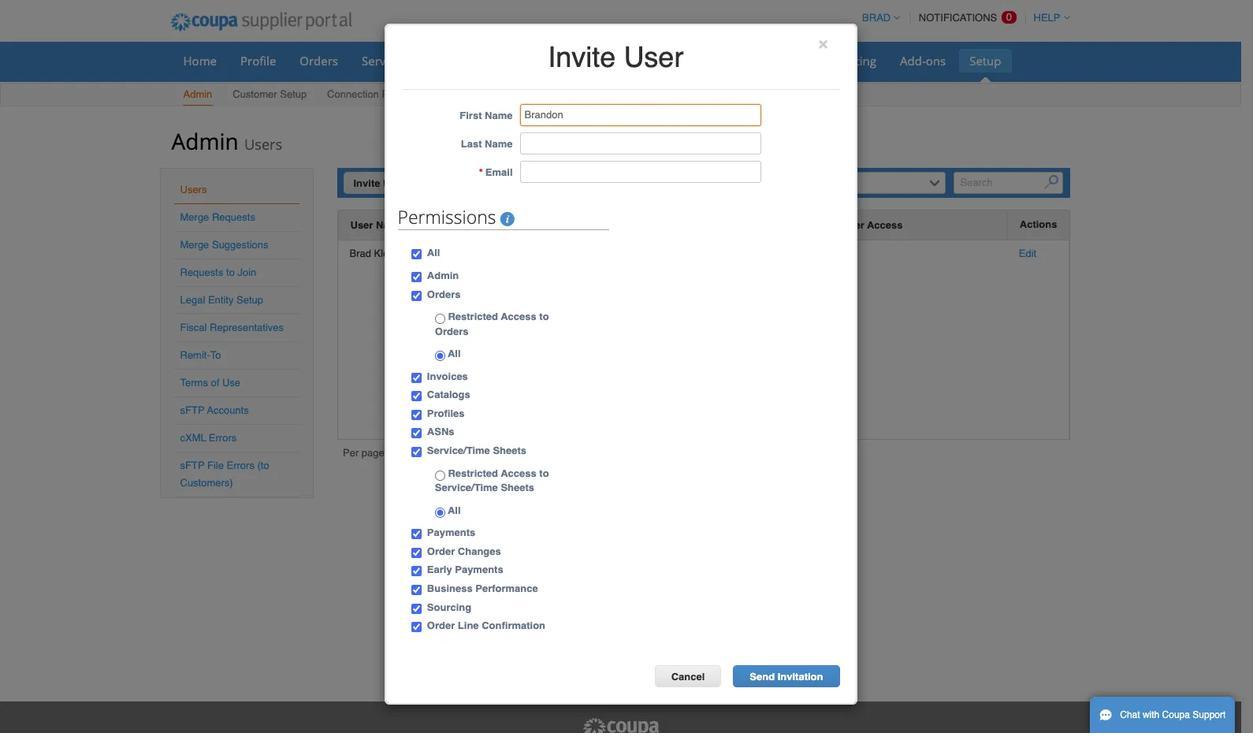 Task type: locate. For each thing, give the bounding box(es) containing it.
setup down join
[[237, 294, 263, 306]]

requests
[[382, 88, 425, 100], [212, 211, 255, 223], [180, 266, 223, 278]]

15 button
[[429, 446, 449, 463]]

1 vertical spatial users
[[180, 184, 207, 196]]

name for last name
[[485, 138, 513, 150]]

access
[[867, 219, 903, 231], [501, 311, 537, 323], [501, 467, 537, 479]]

0 vertical spatial invite user
[[548, 41, 684, 73]]

restricted down the klobrad84@gmail.com at the left of the page
[[448, 311, 498, 323]]

sftp
[[180, 404, 205, 416], [180, 460, 205, 471]]

2 horizontal spatial user
[[624, 41, 684, 73]]

merge requests link
[[180, 211, 255, 223]]

1 vertical spatial all
[[445, 348, 461, 360]]

customer for customer setup
[[233, 88, 277, 100]]

1 vertical spatial sourcing
[[427, 601, 472, 613]]

sftp file errors (to customers)
[[180, 460, 269, 489]]

coupa supplier portal image
[[160, 2, 363, 42], [581, 717, 660, 733]]

1 horizontal spatial customer
[[817, 219, 865, 231]]

performance up confirmation
[[476, 583, 538, 594]]

service/time sheets link
[[352, 49, 483, 73]]

service/time sheets up restricted access to service/time sheets
[[427, 445, 527, 457]]

invite user
[[548, 41, 684, 73], [354, 177, 406, 189]]

sftp up the 'cxml'
[[180, 404, 205, 416]]

invite
[[548, 41, 616, 73], [354, 177, 380, 189]]

all for restricted access to orders
[[445, 348, 461, 360]]

sftp for sftp accounts
[[180, 404, 205, 416]]

invite user inside invite user link
[[354, 177, 406, 189]]

2 vertical spatial user
[[350, 219, 373, 231]]

restricted access to service/time sheets
[[435, 467, 549, 494]]

setup down orders link
[[280, 88, 307, 100]]

1 horizontal spatial setup
[[280, 88, 307, 100]]

0 vertical spatial catalogs
[[611, 53, 658, 69]]

restricted
[[448, 311, 498, 323], [448, 467, 498, 479]]

0 horizontal spatial user
[[350, 219, 373, 231]]

1 vertical spatial errors
[[227, 460, 255, 471]]

with
[[1143, 710, 1160, 721]]

0 vertical spatial performance
[[733, 53, 805, 69]]

1 sftp from the top
[[180, 404, 205, 416]]

1 horizontal spatial sourcing
[[829, 53, 877, 69]]

1 vertical spatial coupa supplier portal image
[[581, 717, 660, 733]]

1 vertical spatial sheets
[[493, 445, 527, 457]]

sourcing up "line"
[[427, 601, 472, 613]]

invitation
[[778, 671, 824, 683]]

fiscal
[[180, 322, 207, 334]]

restricted for service/time
[[448, 467, 498, 479]]

performance left "×" 'button'
[[733, 53, 805, 69]]

0 vertical spatial email
[[486, 167, 513, 179]]

requests up suggestions
[[212, 211, 255, 223]]

send
[[750, 671, 775, 683]]

1 vertical spatial payments
[[455, 564, 504, 576]]

0 vertical spatial access
[[867, 219, 903, 231]]

user name button
[[350, 217, 404, 233]]

None radio
[[435, 314, 445, 324], [435, 508, 445, 518], [435, 314, 445, 324], [435, 508, 445, 518]]

cancel button
[[655, 665, 722, 687]]

sftp file errors (to customers) link
[[180, 460, 269, 489]]

sheets up restricted access to service/time sheets
[[493, 445, 527, 457]]

errors down accounts
[[209, 432, 237, 444]]

2 vertical spatial access
[[501, 467, 537, 479]]

None checkbox
[[411, 373, 422, 383], [411, 391, 422, 402], [411, 529, 422, 540], [411, 566, 422, 577], [411, 585, 422, 595], [411, 604, 422, 614], [411, 622, 422, 632], [411, 373, 422, 383], [411, 391, 422, 402], [411, 529, 422, 540], [411, 566, 422, 577], [411, 585, 422, 595], [411, 604, 422, 614], [411, 622, 422, 632]]

0 vertical spatial name
[[485, 110, 513, 122]]

customer
[[233, 88, 277, 100], [817, 219, 865, 231]]

0 vertical spatial orders
[[300, 53, 338, 69]]

access for restricted access to orders
[[501, 311, 537, 323]]

invite user up first name text box
[[548, 41, 684, 73]]

access inside 'customer access' button
[[867, 219, 903, 231]]

1 vertical spatial order
[[427, 620, 455, 632]]

user name
[[350, 219, 404, 231]]

restricted down 15 button
[[448, 467, 498, 479]]

send invitation
[[750, 671, 824, 683]]

performance
[[733, 53, 805, 69], [476, 583, 538, 594]]

name inside button
[[376, 219, 404, 231]]

catalogs up first name text box
[[611, 53, 658, 69]]

to inside restricted access to service/time sheets
[[540, 467, 549, 479]]

2 vertical spatial service/time
[[435, 482, 498, 494]]

1 vertical spatial customer
[[817, 219, 865, 231]]

1 restricted from the top
[[448, 311, 498, 323]]

suggestions
[[212, 239, 268, 251]]

requests up legal
[[180, 266, 223, 278]]

users down customer setup link
[[244, 135, 282, 154]]

home link
[[173, 49, 227, 73]]

access inside restricted access to service/time sheets
[[501, 467, 537, 479]]

service/time inside restricted access to service/time sheets
[[435, 482, 498, 494]]

name up klo
[[376, 219, 404, 231]]

service/time up connection requests
[[362, 53, 433, 69]]

1 vertical spatial service/time sheets
[[427, 445, 527, 457]]

fiscal representatives
[[180, 322, 284, 334]]

restricted access to orders
[[435, 311, 549, 337]]

1 vertical spatial to
[[540, 311, 549, 323]]

0 vertical spatial order
[[427, 545, 455, 557]]

order for order changes
[[427, 545, 455, 557]]

catalogs
[[611, 53, 658, 69], [427, 389, 470, 401]]

2 sftp from the top
[[180, 460, 205, 471]]

1 horizontal spatial business performance
[[682, 53, 805, 69]]

restricted inside restricted access to orders
[[448, 311, 498, 323]]

2 vertical spatial all
[[445, 504, 461, 516]]

0 horizontal spatial coupa supplier portal image
[[160, 2, 363, 42]]

first name
[[460, 110, 513, 122]]

0 vertical spatial to
[[226, 266, 235, 278]]

name
[[485, 110, 513, 122], [485, 138, 513, 150], [376, 219, 404, 231]]

0 vertical spatial service/time
[[362, 53, 433, 69]]

0 horizontal spatial invite user
[[354, 177, 406, 189]]

business down early
[[427, 583, 473, 594]]

None checkbox
[[411, 249, 422, 260], [411, 272, 422, 282], [411, 291, 422, 301], [411, 410, 422, 420], [411, 428, 422, 439], [411, 447, 422, 457], [411, 548, 422, 558], [411, 249, 422, 260], [411, 272, 422, 282], [411, 291, 422, 301], [411, 410, 422, 420], [411, 428, 422, 439], [411, 447, 422, 457], [411, 548, 422, 558]]

10 | 15
[[411, 449, 445, 460]]

2 order from the top
[[427, 620, 455, 632]]

customer setup link
[[232, 85, 308, 106]]

to inside restricted access to orders
[[540, 311, 549, 323]]

0 vertical spatial invoices
[[543, 53, 587, 69]]

admin
[[183, 88, 212, 100], [171, 126, 239, 156], [427, 270, 459, 281]]

user up brad
[[350, 219, 373, 231]]

sheets up first
[[436, 53, 472, 69]]

|
[[426, 449, 429, 460]]

errors left "(to"
[[227, 460, 255, 471]]

None text field
[[520, 161, 761, 183]]

sourcing right "×" 'button'
[[829, 53, 877, 69]]

email right *
[[486, 167, 513, 179]]

access for restricted access to service/time sheets
[[501, 467, 537, 479]]

email button
[[429, 217, 457, 233]]

customer for customer access
[[817, 219, 865, 231]]

2 vertical spatial admin
[[427, 270, 459, 281]]

1 vertical spatial business
[[427, 583, 473, 594]]

0 vertical spatial payments
[[427, 527, 476, 539]]

1 vertical spatial user
[[383, 177, 406, 189]]

all up order changes
[[445, 504, 461, 516]]

service/time down "asns"
[[427, 445, 490, 457]]

1 horizontal spatial invite user
[[548, 41, 684, 73]]

invoices inside 'link'
[[543, 53, 587, 69]]

invoices left catalogs 'link'
[[543, 53, 587, 69]]

0 vertical spatial merge
[[180, 211, 209, 223]]

service/time
[[362, 53, 433, 69], [427, 445, 490, 457], [435, 482, 498, 494]]

payments up order changes
[[427, 527, 476, 539]]

access inside restricted access to orders
[[501, 311, 537, 323]]

sourcing
[[829, 53, 877, 69], [427, 601, 472, 613]]

0 horizontal spatial customer
[[233, 88, 277, 100]]

invoices up profiles on the bottom of page
[[427, 370, 468, 382]]

service/time inside service/time sheets link
[[362, 53, 433, 69]]

0 vertical spatial restricted
[[448, 311, 498, 323]]

email up the klobrad84@gmail.com at the left of the page
[[429, 219, 457, 231]]

0 horizontal spatial users
[[180, 184, 207, 196]]

setup right ons
[[970, 53, 1002, 69]]

cxml errors
[[180, 432, 237, 444]]

service/time sheets
[[362, 53, 472, 69], [427, 445, 527, 457]]

1 horizontal spatial performance
[[733, 53, 805, 69]]

1 vertical spatial catalogs
[[427, 389, 470, 401]]

service/time sheets up connection requests
[[362, 53, 472, 69]]

name right last
[[485, 138, 513, 150]]

requests down service/time sheets link
[[382, 88, 425, 100]]

0 horizontal spatial email
[[429, 219, 457, 231]]

1 horizontal spatial invite
[[548, 41, 616, 73]]

sheets up changes
[[501, 482, 535, 494]]

merge for merge suggestions
[[180, 239, 209, 251]]

invite user up user name
[[354, 177, 406, 189]]

chat with coupa support
[[1121, 710, 1226, 721]]

business performance link
[[671, 49, 815, 73]]

1 vertical spatial performance
[[476, 583, 538, 594]]

0 vertical spatial customer
[[233, 88, 277, 100]]

0 vertical spatial sftp
[[180, 404, 205, 416]]

2 vertical spatial name
[[376, 219, 404, 231]]

Last Name text field
[[520, 133, 761, 155]]

errors
[[209, 432, 237, 444], [227, 460, 255, 471]]

name right first
[[485, 110, 513, 122]]

1 horizontal spatial email
[[486, 167, 513, 179]]

catalogs inside 'link'
[[611, 53, 658, 69]]

1 horizontal spatial invoices
[[543, 53, 587, 69]]

1 vertical spatial invite user
[[354, 177, 406, 189]]

merge down merge requests
[[180, 239, 209, 251]]

0 vertical spatial coupa supplier portal image
[[160, 2, 363, 42]]

0 vertical spatial business performance
[[682, 53, 805, 69]]

0 vertical spatial users
[[244, 135, 282, 154]]

1 vertical spatial access
[[501, 311, 537, 323]]

customer inside button
[[817, 219, 865, 231]]

edit
[[1019, 248, 1037, 259]]

users up merge requests "link"
[[180, 184, 207, 196]]

admin users
[[171, 126, 282, 156]]

user up user name
[[383, 177, 406, 189]]

1 horizontal spatial users
[[244, 135, 282, 154]]

1 vertical spatial sftp
[[180, 460, 205, 471]]

klobrad84@gmail.com link
[[428, 248, 531, 259]]

info image
[[501, 212, 515, 227]]

2 vertical spatial requests
[[180, 266, 223, 278]]

restricted inside restricted access to service/time sheets
[[448, 467, 498, 479]]

0 horizontal spatial performance
[[476, 583, 538, 594]]

to
[[210, 349, 221, 361]]

2 vertical spatial setup
[[237, 294, 263, 306]]

merge for merge requests
[[180, 211, 209, 223]]

merge
[[180, 211, 209, 223], [180, 239, 209, 251]]

brad
[[350, 248, 371, 259]]

admin link
[[183, 85, 213, 106]]

1 vertical spatial requests
[[212, 211, 255, 223]]

invoices
[[543, 53, 587, 69], [427, 370, 468, 382]]

sftp up customers)
[[180, 460, 205, 471]]

chat with coupa support button
[[1090, 697, 1236, 733]]

0 vertical spatial setup
[[970, 53, 1002, 69]]

admin down the klobrad84@gmail.com at the left of the page
[[427, 270, 459, 281]]

2 merge from the top
[[180, 239, 209, 251]]

1 vertical spatial setup
[[280, 88, 307, 100]]

1 vertical spatial merge
[[180, 239, 209, 251]]

1 vertical spatial name
[[485, 138, 513, 150]]

sftp inside sftp file errors (to customers)
[[180, 460, 205, 471]]

catalogs link
[[601, 49, 668, 73]]

first
[[460, 110, 482, 122]]

user inside button
[[350, 219, 373, 231]]

1 horizontal spatial business
[[682, 53, 730, 69]]

2 vertical spatial orders
[[435, 325, 469, 337]]

0 vertical spatial invite
[[548, 41, 616, 73]]

0 horizontal spatial invite
[[354, 177, 380, 189]]

order left "line"
[[427, 620, 455, 632]]

early
[[427, 564, 452, 576]]

1 vertical spatial business performance
[[427, 583, 538, 594]]

merge requests
[[180, 211, 255, 223]]

business performance
[[682, 53, 805, 69], [427, 583, 538, 594]]

2 vertical spatial sheets
[[501, 482, 535, 494]]

all down restricted access to orders
[[445, 348, 461, 360]]

use
[[222, 377, 241, 389]]

admin down admin link
[[171, 126, 239, 156]]

merge down users link on the top left of the page
[[180, 211, 209, 223]]

1 merge from the top
[[180, 211, 209, 223]]

1 vertical spatial invite
[[354, 177, 380, 189]]

2 restricted from the top
[[448, 467, 498, 479]]

0 horizontal spatial business
[[427, 583, 473, 594]]

asns
[[427, 426, 455, 438]]

service/time down 15 button
[[435, 482, 498, 494]]

navigation
[[343, 446, 449, 464]]

* email
[[479, 167, 513, 179]]

errors inside sftp file errors (to customers)
[[227, 460, 255, 471]]

customer access button
[[817, 217, 903, 233]]

catalogs up profiles on the bottom of page
[[427, 389, 470, 401]]

sheets
[[436, 53, 472, 69], [493, 445, 527, 457], [501, 482, 535, 494]]

per page
[[343, 447, 385, 459]]

line
[[458, 620, 479, 632]]

add-
[[900, 53, 926, 69]]

admin down home link
[[183, 88, 212, 100]]

ons
[[926, 53, 946, 69]]

user up first name text box
[[624, 41, 684, 73]]

business right catalogs 'link'
[[682, 53, 730, 69]]

None radio
[[435, 351, 445, 361], [435, 470, 445, 481], [435, 351, 445, 361], [435, 470, 445, 481]]

confirmation
[[482, 620, 546, 632]]

15
[[433, 449, 445, 460]]

1 vertical spatial orders
[[427, 288, 461, 300]]

user
[[624, 41, 684, 73], [383, 177, 406, 189], [350, 219, 373, 231]]

payments
[[427, 527, 476, 539], [455, 564, 504, 576]]

10 button
[[407, 446, 426, 463]]

1 order from the top
[[427, 545, 455, 557]]

cancel
[[671, 671, 705, 683]]

connection requests link
[[326, 85, 426, 106]]

terms of use
[[180, 377, 241, 389]]

home
[[183, 53, 217, 69]]

changes
[[458, 545, 501, 557]]

1 vertical spatial restricted
[[448, 467, 498, 479]]

0 vertical spatial requests
[[382, 88, 425, 100]]

0 vertical spatial user
[[624, 41, 684, 73]]

all down "email" button
[[427, 247, 440, 259]]

2 vertical spatial to
[[540, 467, 549, 479]]

order up early
[[427, 545, 455, 557]]

1 horizontal spatial catalogs
[[611, 53, 658, 69]]

payments down changes
[[455, 564, 504, 576]]

sftp for sftp file errors (to customers)
[[180, 460, 205, 471]]



Task type: vqa. For each thing, say whether or not it's contained in the screenshot.
Capital) to the bottom
no



Task type: describe. For each thing, give the bounding box(es) containing it.
× button
[[819, 34, 828, 53]]

1 horizontal spatial user
[[383, 177, 406, 189]]

2 horizontal spatial setup
[[970, 53, 1002, 69]]

customer setup
[[233, 88, 307, 100]]

orders link
[[290, 49, 348, 73]]

last
[[461, 138, 482, 150]]

sheets inside restricted access to service/time sheets
[[501, 482, 535, 494]]

klobrad84@gmail.com
[[428, 248, 531, 259]]

remit-to link
[[180, 349, 221, 361]]

1 vertical spatial admin
[[171, 126, 239, 156]]

all for restricted access to service/time sheets
[[445, 504, 461, 516]]

customers)
[[180, 477, 233, 489]]

last name
[[461, 138, 513, 150]]

merge suggestions link
[[180, 239, 268, 251]]

edit link
[[1019, 248, 1037, 259]]

status
[[555, 219, 586, 231]]

representatives
[[210, 322, 284, 334]]

connection
[[327, 88, 379, 100]]

coupa
[[1163, 710, 1190, 721]]

1 horizontal spatial coupa supplier portal image
[[581, 717, 660, 733]]

invite user link
[[343, 172, 416, 194]]

search image
[[1045, 175, 1059, 190]]

navigation containing per page
[[343, 446, 449, 464]]

cxml errors link
[[180, 432, 237, 444]]

users inside the admin users
[[244, 135, 282, 154]]

invoices link
[[532, 49, 597, 73]]

accounts
[[207, 404, 249, 416]]

customer access
[[817, 219, 903, 231]]

join
[[238, 266, 257, 278]]

remit-to
[[180, 349, 221, 361]]

status button
[[555, 217, 586, 233]]

support
[[1193, 710, 1226, 721]]

legal
[[180, 294, 205, 306]]

early payments
[[427, 564, 504, 576]]

terms
[[180, 377, 208, 389]]

*
[[479, 167, 483, 179]]

add-ons
[[900, 53, 946, 69]]

restricted for orders
[[448, 311, 498, 323]]

0 vertical spatial sourcing
[[829, 53, 877, 69]]

0 vertical spatial all
[[427, 247, 440, 259]]

0 vertical spatial business
[[682, 53, 730, 69]]

name for first name
[[485, 110, 513, 122]]

file
[[207, 460, 224, 471]]

1 vertical spatial invoices
[[427, 370, 468, 382]]

requests to join link
[[180, 266, 257, 278]]

Search text field
[[954, 172, 1064, 194]]

to for restricted access to orders
[[540, 311, 549, 323]]

0 horizontal spatial sourcing
[[427, 601, 472, 613]]

0 vertical spatial admin
[[183, 88, 212, 100]]

0 horizontal spatial setup
[[237, 294, 263, 306]]

1 vertical spatial service/time
[[427, 445, 490, 457]]

add-ons link
[[890, 49, 956, 73]]

profiles
[[427, 408, 465, 419]]

remit-
[[180, 349, 210, 361]]

cxml
[[180, 432, 206, 444]]

First Name text field
[[520, 104, 761, 126]]

order line confirmation
[[427, 620, 546, 632]]

0 vertical spatial service/time sheets
[[362, 53, 472, 69]]

legal entity setup
[[180, 294, 263, 306]]

requests for merge requests
[[212, 211, 255, 223]]

per
[[343, 447, 359, 459]]

profile
[[240, 53, 276, 69]]

0 horizontal spatial catalogs
[[427, 389, 470, 401]]

0 horizontal spatial business performance
[[427, 583, 538, 594]]

sftp accounts link
[[180, 404, 249, 416]]

orders inside restricted access to orders
[[435, 325, 469, 337]]

entity
[[208, 294, 234, 306]]

requests for connection requests
[[382, 88, 425, 100]]

1 vertical spatial email
[[429, 219, 457, 231]]

sftp accounts
[[180, 404, 249, 416]]

order changes
[[427, 545, 501, 557]]

name for user name
[[376, 219, 404, 231]]

send invitation button
[[733, 665, 840, 687]]

permissions
[[398, 205, 501, 230]]

profile link
[[230, 49, 286, 73]]

requests to join
[[180, 266, 257, 278]]

order for order line confirmation
[[427, 620, 455, 632]]

fiscal representatives link
[[180, 322, 284, 334]]

chat
[[1121, 710, 1141, 721]]

page
[[362, 447, 385, 459]]

connection requests
[[327, 88, 425, 100]]

0 vertical spatial errors
[[209, 432, 237, 444]]

×
[[819, 34, 828, 53]]

10
[[411, 449, 422, 460]]

0 vertical spatial sheets
[[436, 53, 472, 69]]

brad klo
[[350, 248, 389, 259]]

of
[[211, 377, 219, 389]]

legal entity setup link
[[180, 294, 263, 306]]

merge suggestions
[[180, 239, 268, 251]]

to for restricted access to service/time sheets
[[540, 467, 549, 479]]

access for customer access
[[867, 219, 903, 231]]



